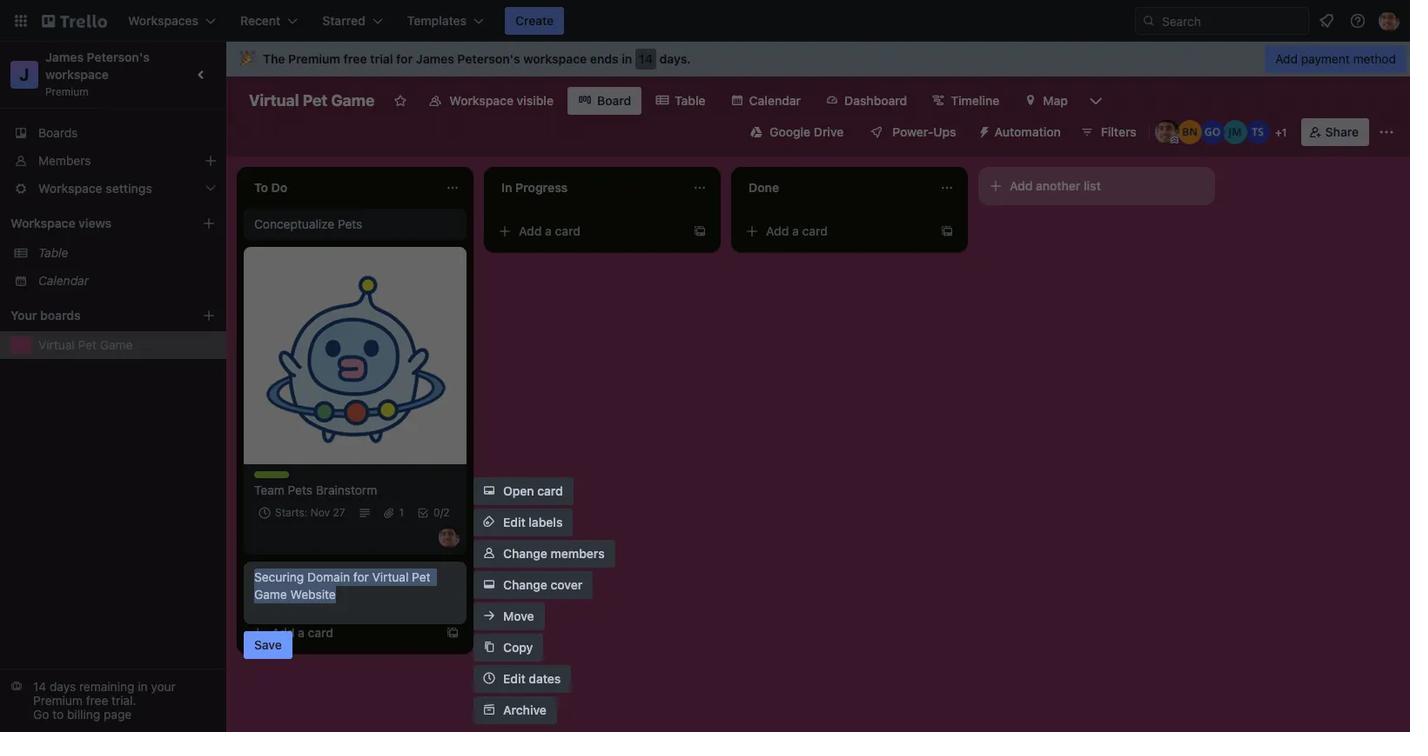 Task type: vqa. For each thing, say whether or not it's contained in the screenshot.
the leftmost Common
no



Task type: locate. For each thing, give the bounding box(es) containing it.
open information menu image
[[1349, 12, 1367, 30]]

1 vertical spatial james peterson (jamespeterson93) image
[[1155, 120, 1179, 145]]

1 vertical spatial premium
[[45, 85, 89, 98]]

2 horizontal spatial pet
[[412, 570, 430, 585]]

star or unstar board image
[[394, 94, 408, 108]]

1 horizontal spatial add a card button
[[491, 218, 686, 245]]

automation button
[[970, 118, 1071, 146]]

workspace right j
[[45, 67, 109, 82]]

edit labels
[[503, 515, 563, 530]]

table down workspace views
[[38, 245, 68, 260]]

peterson's up workspace visible button
[[457, 51, 520, 66]]

another
[[1036, 178, 1081, 193]]

virtual inside securing domain for virtual pet game website
[[372, 570, 409, 585]]

game inside board name text field
[[331, 91, 375, 110]]

0 horizontal spatial table
[[38, 245, 68, 260]]

virtual inside board name text field
[[249, 91, 299, 110]]

2
[[443, 507, 450, 520]]

1 vertical spatial workspace
[[10, 216, 75, 231]]

table down days.
[[675, 93, 706, 108]]

virtual pet game down the
[[249, 91, 375, 110]]

starts:
[[275, 507, 308, 520]]

1 edit from the top
[[503, 515, 525, 530]]

14 left days
[[33, 680, 46, 695]]

0 vertical spatial change
[[503, 547, 547, 561]]

1 vertical spatial calendar link
[[38, 272, 216, 290]]

calendar up boards
[[38, 273, 89, 288]]

add payment method link
[[1265, 45, 1407, 73]]

days
[[50, 680, 76, 695]]

0 vertical spatial workspace
[[449, 93, 514, 108]]

move button
[[474, 603, 545, 631]]

0 vertical spatial 14
[[639, 51, 653, 66]]

a
[[545, 224, 552, 239], [792, 224, 799, 239], [298, 626, 305, 641]]

archive button
[[474, 697, 557, 725]]

change
[[503, 547, 547, 561], [503, 578, 547, 593]]

workspace
[[523, 51, 587, 66], [45, 67, 109, 82]]

0 horizontal spatial a
[[298, 626, 305, 641]]

2 change from the top
[[503, 578, 547, 593]]

calendar up google
[[749, 93, 801, 108]]

change cover button
[[474, 572, 593, 600]]

Search field
[[1156, 8, 1308, 34]]

0 horizontal spatial james
[[45, 50, 84, 64]]

0 horizontal spatial in
[[138, 680, 148, 695]]

edit
[[503, 515, 525, 530], [503, 672, 525, 687]]

change inside "button"
[[503, 578, 547, 593]]

1 vertical spatial for
[[353, 570, 369, 585]]

add another list button
[[978, 167, 1215, 205]]

members link
[[0, 147, 226, 175]]

nov
[[311, 507, 330, 520]]

1 vertical spatial workspace
[[45, 67, 109, 82]]

2 horizontal spatial add a card button
[[738, 218, 933, 245]]

1 vertical spatial in
[[138, 680, 148, 695]]

virtual pet game inside board name text field
[[249, 91, 375, 110]]

in right ends
[[622, 51, 632, 66]]

your boards
[[10, 308, 81, 323]]

create a view image
[[202, 217, 216, 231]]

14 days remaining in your premium free trial. go to billing page
[[33, 680, 176, 723]]

securing domain for virtual pet game website
[[254, 570, 430, 602]]

1 vertical spatial 1
[[399, 507, 404, 520]]

filters
[[1101, 124, 1137, 139]]

virtual down boards
[[38, 338, 75, 353]]

workspace for workspace visible
[[449, 93, 514, 108]]

edit inside button
[[503, 672, 525, 687]]

0 vertical spatial table
[[675, 93, 706, 108]]

1 vertical spatial free
[[86, 694, 108, 709]]

members
[[551, 547, 605, 561]]

in
[[622, 51, 632, 66], [138, 680, 148, 695]]

game
[[331, 91, 375, 110], [100, 338, 133, 353], [254, 588, 287, 602]]

premium inside banner
[[288, 51, 340, 66]]

virtual inside virtual pet game link
[[38, 338, 75, 353]]

premium
[[288, 51, 340, 66], [45, 85, 89, 98], [33, 694, 83, 709]]

0 horizontal spatial create from template… image
[[693, 225, 707, 239]]

primary element
[[0, 0, 1410, 42]]

0 / 2
[[434, 507, 450, 520]]

james peterson (jamespeterson93) image right open information menu icon
[[1379, 10, 1400, 31]]

google
[[770, 124, 811, 139]]

0 horizontal spatial virtual pet game
[[38, 338, 133, 353]]

0 horizontal spatial 1
[[399, 507, 404, 520]]

1 horizontal spatial workspace
[[523, 51, 587, 66]]

workspace for workspace views
[[10, 216, 75, 231]]

james right trial
[[416, 51, 454, 66]]

1 horizontal spatial 14
[[639, 51, 653, 66]]

for inside securing domain for virtual pet game website
[[353, 570, 369, 585]]

securing domain for virtual pet game website link
[[254, 569, 456, 604]]

james peterson (jamespeterson93) image
[[1379, 10, 1400, 31], [1155, 120, 1179, 145]]

james right j
[[45, 50, 84, 64]]

game down "your boards with 1 items" element at left
[[100, 338, 133, 353]]

card inside 'link'
[[537, 484, 563, 499]]

james inside james peterson's workspace premium
[[45, 50, 84, 64]]

1 right tara schultz (taraschultz7) "icon"
[[1282, 126, 1287, 139]]

edit for edit labels
[[503, 515, 525, 530]]

team up starts:
[[254, 483, 284, 498]]

2 vertical spatial game
[[254, 588, 287, 602]]

show menu image
[[1378, 124, 1395, 141]]

share
[[1325, 124, 1359, 139]]

0 vertical spatial free
[[343, 51, 367, 66]]

0 vertical spatial for
[[396, 51, 413, 66]]

0 vertical spatial james peterson (jamespeterson93) image
[[1379, 10, 1400, 31]]

0 horizontal spatial peterson's
[[87, 50, 150, 64]]

1 vertical spatial 14
[[33, 680, 46, 695]]

add payment method
[[1275, 51, 1396, 66]]

2 vertical spatial virtual
[[372, 570, 409, 585]]

0 vertical spatial premium
[[288, 51, 340, 66]]

workspace down create button
[[523, 51, 587, 66]]

for right domain
[[353, 570, 369, 585]]

1 left "0"
[[399, 507, 404, 520]]

peterson's
[[87, 50, 150, 64], [457, 51, 520, 66]]

calendar link up google
[[720, 87, 811, 115]]

change for change cover
[[503, 578, 547, 593]]

0 horizontal spatial virtual
[[38, 338, 75, 353]]

james
[[45, 50, 84, 64], [416, 51, 454, 66]]

1 team from the top
[[254, 472, 281, 485]]

james peterson (jamespeterson93) image
[[439, 528, 460, 548]]

tara schultz (taraschultz7) image
[[1245, 120, 1270, 145]]

1 horizontal spatial james peterson (jamespeterson93) image
[[1379, 10, 1400, 31]]

add a card button
[[491, 218, 686, 245], [738, 218, 933, 245], [244, 620, 439, 648]]

edit left the labels
[[503, 515, 525, 530]]

1 horizontal spatial pet
[[303, 91, 328, 110]]

table link
[[645, 87, 716, 115], [38, 245, 216, 262]]

1 vertical spatial table link
[[38, 245, 216, 262]]

0 horizontal spatial add a card button
[[244, 620, 439, 648]]

game left star or unstar board icon
[[331, 91, 375, 110]]

page
[[104, 708, 132, 723]]

0 vertical spatial virtual
[[249, 91, 299, 110]]

game down securing
[[254, 588, 287, 602]]

0 horizontal spatial james peterson (jamespeterson93) image
[[1155, 120, 1179, 145]]

1 change from the top
[[503, 547, 547, 561]]

map link
[[1013, 87, 1078, 115]]

1 horizontal spatial free
[[343, 51, 367, 66]]

create from template… image
[[693, 225, 707, 239], [940, 225, 954, 239]]

ben nelson (bennelson96) image
[[1177, 120, 1202, 145]]

dates
[[529, 672, 561, 687]]

1 horizontal spatial virtual pet game
[[249, 91, 375, 110]]

14 left days.
[[639, 51, 653, 66]]

0 vertical spatial pets
[[338, 217, 362, 232]]

add a card button for 1st create from template… image from right
[[738, 218, 933, 245]]

team pets brainstorm link
[[254, 482, 456, 500]]

1 vertical spatial edit
[[503, 672, 525, 687]]

0 vertical spatial calendar
[[749, 93, 801, 108]]

edit dates button
[[474, 666, 571, 694]]

0 vertical spatial virtual pet game
[[249, 91, 375, 110]]

table
[[675, 93, 706, 108], [38, 245, 68, 260]]

visible
[[517, 93, 554, 108]]

0 horizontal spatial game
[[100, 338, 133, 353]]

banner
[[226, 42, 1410, 77]]

confetti image
[[240, 51, 256, 66]]

0 vertical spatial edit
[[503, 515, 525, 530]]

14
[[639, 51, 653, 66], [33, 680, 46, 695]]

1 horizontal spatial table link
[[645, 87, 716, 115]]

save
[[254, 638, 282, 653]]

pets right conceptualize
[[338, 217, 362, 232]]

virtual pet game down "your boards with 1 items" element at left
[[38, 338, 133, 353]]

calendar link
[[720, 87, 811, 115], [38, 272, 216, 290]]

workspace down the 🎉 the premium free trial for james peterson's workspace ends in 14 days.
[[449, 93, 514, 108]]

edit left dates
[[503, 672, 525, 687]]

views
[[78, 216, 111, 231]]

0 vertical spatial 1
[[1282, 126, 1287, 139]]

your
[[151, 680, 176, 695]]

0 vertical spatial game
[[331, 91, 375, 110]]

game inside securing domain for virtual pet game website
[[254, 588, 287, 602]]

timeline link
[[921, 87, 1010, 115]]

pets
[[338, 217, 362, 232], [288, 483, 312, 498]]

add another list
[[1010, 178, 1101, 193]]

boards
[[40, 308, 81, 323]]

0 horizontal spatial pet
[[78, 338, 97, 353]]

27
[[333, 507, 345, 520]]

calendar link up "your boards with 1 items" element at left
[[38, 272, 216, 290]]

pets up starts:
[[288, 483, 312, 498]]

1 vertical spatial calendar
[[38, 273, 89, 288]]

1 horizontal spatial pets
[[338, 217, 362, 232]]

your
[[10, 308, 37, 323]]

0 vertical spatial pet
[[303, 91, 328, 110]]

2 vertical spatial pet
[[412, 570, 430, 585]]

trial
[[370, 51, 393, 66]]

virtual down the
[[249, 91, 299, 110]]

free inside 14 days remaining in your premium free trial. go to billing page
[[86, 694, 108, 709]]

🎉
[[240, 51, 256, 66]]

0 horizontal spatial calendar
[[38, 273, 89, 288]]

1 horizontal spatial james
[[416, 51, 454, 66]]

table link down views
[[38, 245, 216, 262]]

0 horizontal spatial calendar link
[[38, 272, 216, 290]]

1 horizontal spatial game
[[254, 588, 287, 602]]

1 horizontal spatial create from template… image
[[940, 225, 954, 239]]

1 vertical spatial pet
[[78, 338, 97, 353]]

virtual pet game
[[249, 91, 375, 110], [38, 338, 133, 353]]

customize views image
[[1087, 92, 1105, 110]]

brainstorm
[[316, 483, 377, 498]]

change inside button
[[503, 547, 547, 561]]

2 horizontal spatial virtual
[[372, 570, 409, 585]]

1 horizontal spatial virtual
[[249, 91, 299, 110]]

change up move
[[503, 578, 547, 593]]

conceptualize pets link
[[254, 216, 456, 233]]

0 notifications image
[[1316, 10, 1337, 31]]

0 horizontal spatial workspace
[[10, 216, 75, 231]]

james peterson (jamespeterson93) image left gary orlando (garyorlando) icon
[[1155, 120, 1179, 145]]

go to billing page link
[[33, 708, 132, 723]]

the
[[263, 51, 285, 66]]

workspace left views
[[10, 216, 75, 231]]

for
[[396, 51, 413, 66], [353, 570, 369, 585]]

team left "task"
[[254, 472, 281, 485]]

0 horizontal spatial 14
[[33, 680, 46, 695]]

website
[[290, 588, 336, 602]]

2 edit from the top
[[503, 672, 525, 687]]

j link
[[10, 61, 38, 89]]

virtual left edit card image
[[372, 570, 409, 585]]

1 vertical spatial pets
[[288, 483, 312, 498]]

0 vertical spatial table link
[[645, 87, 716, 115]]

1 horizontal spatial workspace
[[449, 93, 514, 108]]

0 horizontal spatial workspace
[[45, 67, 109, 82]]

1 horizontal spatial for
[[396, 51, 413, 66]]

in left your
[[138, 680, 148, 695]]

free inside banner
[[343, 51, 367, 66]]

board link
[[568, 87, 642, 115]]

0 vertical spatial calendar link
[[720, 87, 811, 115]]

method
[[1353, 51, 1396, 66]]

workspace inside button
[[449, 93, 514, 108]]

peterson's up "boards" link
[[87, 50, 150, 64]]

0 horizontal spatial table link
[[38, 245, 216, 262]]

1 vertical spatial virtual
[[38, 338, 75, 353]]

card
[[555, 224, 581, 239], [802, 224, 828, 239], [537, 484, 563, 499], [308, 626, 333, 641]]

edit inside button
[[503, 515, 525, 530]]

2 vertical spatial premium
[[33, 694, 83, 709]]

2 horizontal spatial game
[[331, 91, 375, 110]]

in inside 14 days remaining in your premium free trial. go to billing page
[[138, 680, 148, 695]]

table link down days.
[[645, 87, 716, 115]]

0 horizontal spatial pets
[[288, 483, 312, 498]]

0 horizontal spatial for
[[353, 570, 369, 585]]

your boards with 1 items element
[[10, 306, 176, 326]]

for right trial
[[396, 51, 413, 66]]

billing
[[67, 708, 100, 723]]

1 vertical spatial change
[[503, 578, 547, 593]]

0 horizontal spatial free
[[86, 694, 108, 709]]

change down edit labels button
[[503, 547, 547, 561]]

create from template… image
[[446, 627, 460, 641]]

/
[[440, 507, 443, 520]]

0 vertical spatial in
[[622, 51, 632, 66]]



Task type: describe. For each thing, give the bounding box(es) containing it.
payment
[[1301, 51, 1350, 66]]

add board image
[[202, 309, 216, 323]]

add inside button
[[1010, 178, 1033, 193]]

list
[[1084, 178, 1101, 193]]

2 horizontal spatial add a card
[[766, 224, 828, 239]]

14 inside 14 days remaining in your premium free trial. go to billing page
[[33, 680, 46, 695]]

1 horizontal spatial add a card
[[519, 224, 581, 239]]

automation
[[995, 124, 1061, 139]]

boards
[[38, 125, 78, 140]]

board
[[597, 93, 631, 108]]

share button
[[1301, 118, 1369, 146]]

0
[[434, 507, 440, 520]]

copy button
[[474, 635, 543, 662]]

dashboard link
[[815, 87, 918, 115]]

domain
[[307, 570, 350, 585]]

map
[[1043, 93, 1068, 108]]

+
[[1275, 126, 1282, 139]]

members
[[38, 153, 91, 168]]

filters button
[[1075, 118, 1142, 146]]

0 horizontal spatial add a card
[[272, 626, 333, 641]]

Securing Domain for Virtual Pet Game Website text field
[[254, 569, 456, 618]]

drive
[[814, 124, 844, 139]]

open card
[[503, 484, 563, 499]]

change for change members
[[503, 547, 547, 561]]

1 horizontal spatial table
[[675, 93, 706, 108]]

edit dates
[[503, 672, 561, 687]]

james peterson's workspace premium
[[45, 50, 153, 98]]

copy
[[503, 641, 533, 655]]

pets inside team task team pets brainstorm
[[288, 483, 312, 498]]

google drive button
[[740, 118, 854, 146]]

1 vertical spatial table
[[38, 245, 68, 260]]

1 vertical spatial game
[[100, 338, 133, 353]]

create
[[515, 13, 554, 28]]

pet inside board name text field
[[303, 91, 328, 110]]

edit for edit dates
[[503, 672, 525, 687]]

dashboard
[[845, 93, 907, 108]]

change members
[[503, 547, 605, 561]]

1 horizontal spatial calendar
[[749, 93, 801, 108]]

workspace views
[[10, 216, 111, 231]]

1 horizontal spatial peterson's
[[457, 51, 520, 66]]

add a card button for create from template… icon
[[244, 620, 439, 648]]

ups
[[933, 124, 956, 139]]

go
[[33, 708, 49, 723]]

workspace visible button
[[418, 87, 564, 115]]

edit labels button
[[474, 509, 573, 537]]

boards link
[[0, 119, 226, 147]]

color: bold lime, title: "team task" element
[[254, 472, 307, 485]]

search image
[[1142, 14, 1156, 28]]

cover
[[551, 578, 583, 593]]

to
[[52, 708, 64, 723]]

1 vertical spatial virtual pet game
[[38, 338, 133, 353]]

conceptualize pets
[[254, 217, 362, 232]]

google drive
[[770, 124, 844, 139]]

edit card image
[[444, 570, 458, 584]]

change cover
[[503, 578, 583, 593]]

j
[[19, 64, 29, 84]]

create button
[[505, 7, 564, 35]]

2 create from template… image from the left
[[940, 225, 954, 239]]

workspace inside james peterson's workspace premium
[[45, 67, 109, 82]]

2 team from the top
[[254, 483, 284, 498]]

timeline
[[951, 93, 1000, 108]]

1 horizontal spatial calendar link
[[720, 87, 811, 115]]

labels
[[529, 515, 563, 530]]

starts: nov 27
[[275, 507, 345, 520]]

pet inside securing domain for virtual pet game website
[[412, 570, 430, 585]]

Board name text field
[[240, 87, 383, 115]]

premium inside 14 days remaining in your premium free trial. go to billing page
[[33, 694, 83, 709]]

days.
[[659, 51, 691, 66]]

move
[[503, 609, 534, 624]]

power-
[[893, 124, 933, 139]]

trial.
[[112, 694, 136, 709]]

peterson's inside james peterson's workspace premium
[[87, 50, 150, 64]]

1 horizontal spatial 1
[[1282, 126, 1287, 139]]

virtual pet game link
[[38, 337, 216, 354]]

change members button
[[474, 541, 615, 568]]

ends
[[590, 51, 619, 66]]

securing
[[254, 570, 304, 585]]

0 vertical spatial workspace
[[523, 51, 587, 66]]

1 create from template… image from the left
[[693, 225, 707, 239]]

add a card button for 1st create from template… image
[[491, 218, 686, 245]]

banner containing 🎉
[[226, 42, 1410, 77]]

open card link
[[474, 478, 573, 506]]

1 horizontal spatial in
[[622, 51, 632, 66]]

sm image
[[970, 118, 995, 143]]

power-ups button
[[858, 118, 967, 146]]

team task team pets brainstorm
[[254, 472, 377, 498]]

1 horizontal spatial a
[[545, 224, 552, 239]]

2 horizontal spatial a
[[792, 224, 799, 239]]

premium inside james peterson's workspace premium
[[45, 85, 89, 98]]

open
[[503, 484, 534, 499]]

🎉 the premium free trial for james peterson's workspace ends in 14 days.
[[240, 51, 691, 66]]

jeremy miller (jeremymiller198) image
[[1223, 120, 1247, 145]]

power-ups
[[893, 124, 956, 139]]

archive
[[503, 703, 547, 718]]

remaining
[[79, 680, 134, 695]]

gary orlando (garyorlando) image
[[1200, 120, 1224, 145]]

james peterson's workspace link
[[45, 50, 153, 82]]

save button
[[244, 632, 292, 660]]

+ 1
[[1275, 126, 1287, 139]]

workspace visible
[[449, 93, 554, 108]]



